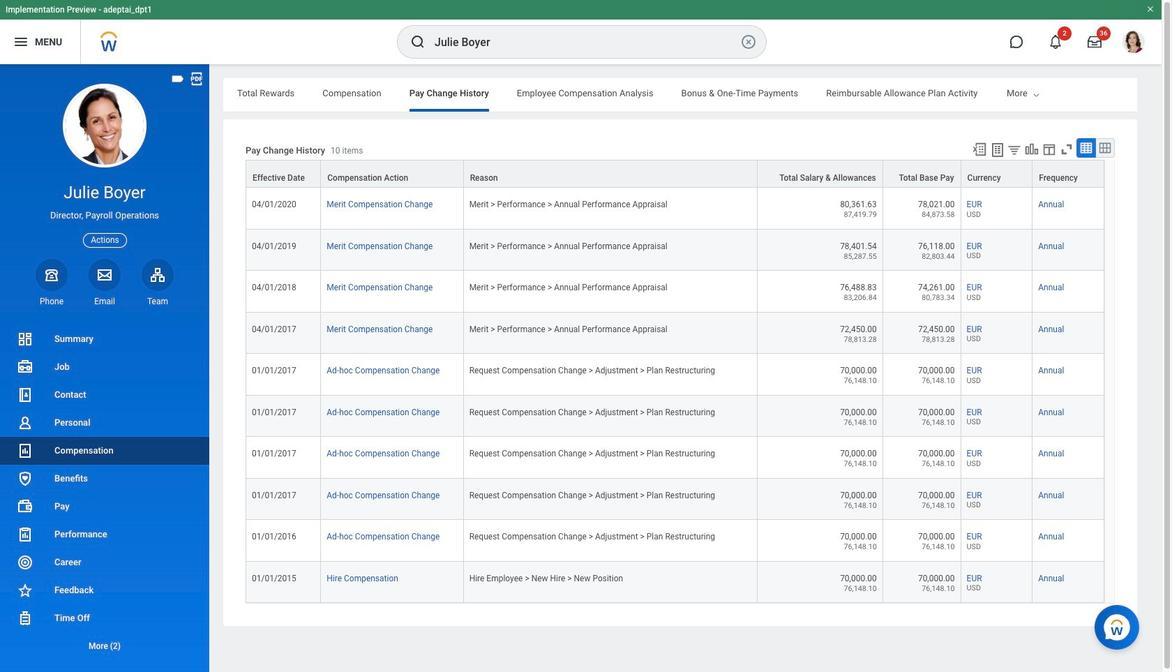 Task type: locate. For each thing, give the bounding box(es) containing it.
9 row from the top
[[246, 479, 1105, 520]]

expand table image
[[1099, 141, 1113, 155]]

feedback image
[[17, 582, 34, 599]]

toolbar
[[966, 138, 1116, 160]]

view worker - expand/collapse chart image
[[1025, 142, 1040, 157]]

2 row from the top
[[246, 188, 1105, 229]]

x circle image
[[741, 34, 757, 50]]

5 row from the top
[[246, 313, 1105, 354]]

profile logan mcneil image
[[1123, 31, 1146, 56]]

tag image
[[170, 71, 186, 87]]

Search Workday  search field
[[435, 27, 738, 57]]

inbox large image
[[1088, 35, 1102, 49]]

banner
[[0, 0, 1162, 64]]

table image
[[1080, 141, 1094, 155]]

search image
[[410, 34, 427, 50]]

row
[[246, 160, 1105, 188], [246, 188, 1105, 229], [246, 229, 1105, 271], [246, 271, 1105, 313], [246, 313, 1105, 354], [246, 354, 1105, 396], [246, 396, 1105, 437], [246, 437, 1105, 479], [246, 479, 1105, 520], [246, 520, 1105, 562], [246, 562, 1105, 603]]

list
[[0, 325, 209, 660]]

email julie boyer element
[[89, 296, 121, 307]]

personal image
[[17, 415, 34, 431]]

8 row from the top
[[246, 437, 1105, 479]]

tab list
[[223, 78, 1138, 112]]

mail image
[[96, 267, 113, 283]]

contact image
[[17, 387, 34, 404]]

benefits image
[[17, 471, 34, 487]]

10 row from the top
[[246, 520, 1105, 562]]

click to view/edit grid preferences image
[[1042, 142, 1058, 157]]

view printable version (pdf) image
[[189, 71, 205, 87]]

compensation image
[[17, 443, 34, 459]]

export to worksheets image
[[990, 142, 1007, 158]]

1 row from the top
[[246, 160, 1105, 188]]



Task type: vqa. For each thing, say whether or not it's contained in the screenshot.
Job
no



Task type: describe. For each thing, give the bounding box(es) containing it.
4 row from the top
[[246, 271, 1105, 313]]

job image
[[17, 359, 34, 376]]

pay image
[[17, 498, 34, 515]]

3 row from the top
[[246, 229, 1105, 271]]

performance image
[[17, 526, 34, 543]]

6 row from the top
[[246, 354, 1105, 396]]

view team image
[[149, 267, 166, 283]]

justify image
[[13, 34, 29, 50]]

navigation pane region
[[0, 64, 209, 672]]

fullscreen image
[[1060, 142, 1075, 157]]

summary image
[[17, 331, 34, 348]]

team julie boyer element
[[142, 296, 174, 307]]

export to excel image
[[972, 142, 988, 157]]

time off image
[[17, 610, 34, 627]]

select to filter grid data image
[[1007, 142, 1023, 157]]

career image
[[17, 554, 34, 571]]

notifications large image
[[1049, 35, 1063, 49]]

11 row from the top
[[246, 562, 1105, 603]]

phone julie boyer element
[[36, 296, 68, 307]]

close environment banner image
[[1147, 5, 1155, 13]]

7 row from the top
[[246, 396, 1105, 437]]

phone image
[[42, 267, 61, 283]]



